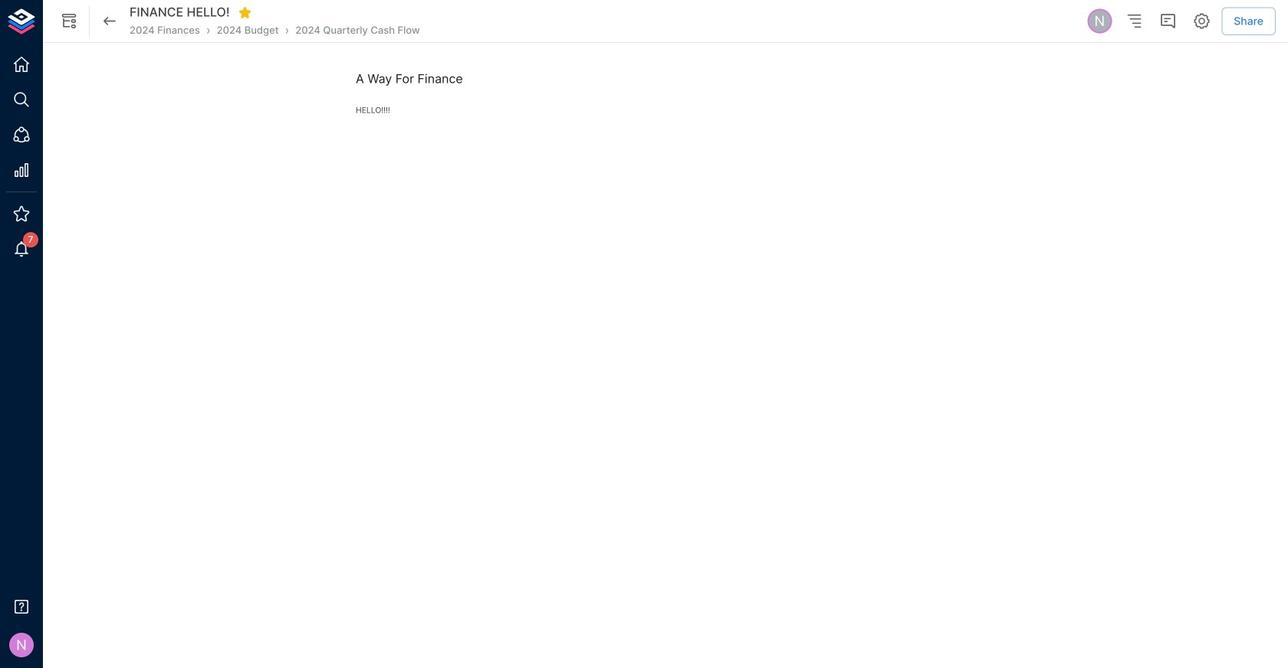 Task type: locate. For each thing, give the bounding box(es) containing it.
comments image
[[1159, 12, 1177, 30]]

table of contents image
[[1125, 12, 1144, 30]]



Task type: vqa. For each thing, say whether or not it's contained in the screenshot.
Remove Favorite icon
yes



Task type: describe. For each thing, give the bounding box(es) containing it.
go back image
[[100, 12, 119, 30]]

settings image
[[1193, 12, 1211, 30]]

remove favorite image
[[238, 6, 252, 19]]

show wiki image
[[60, 12, 78, 30]]



